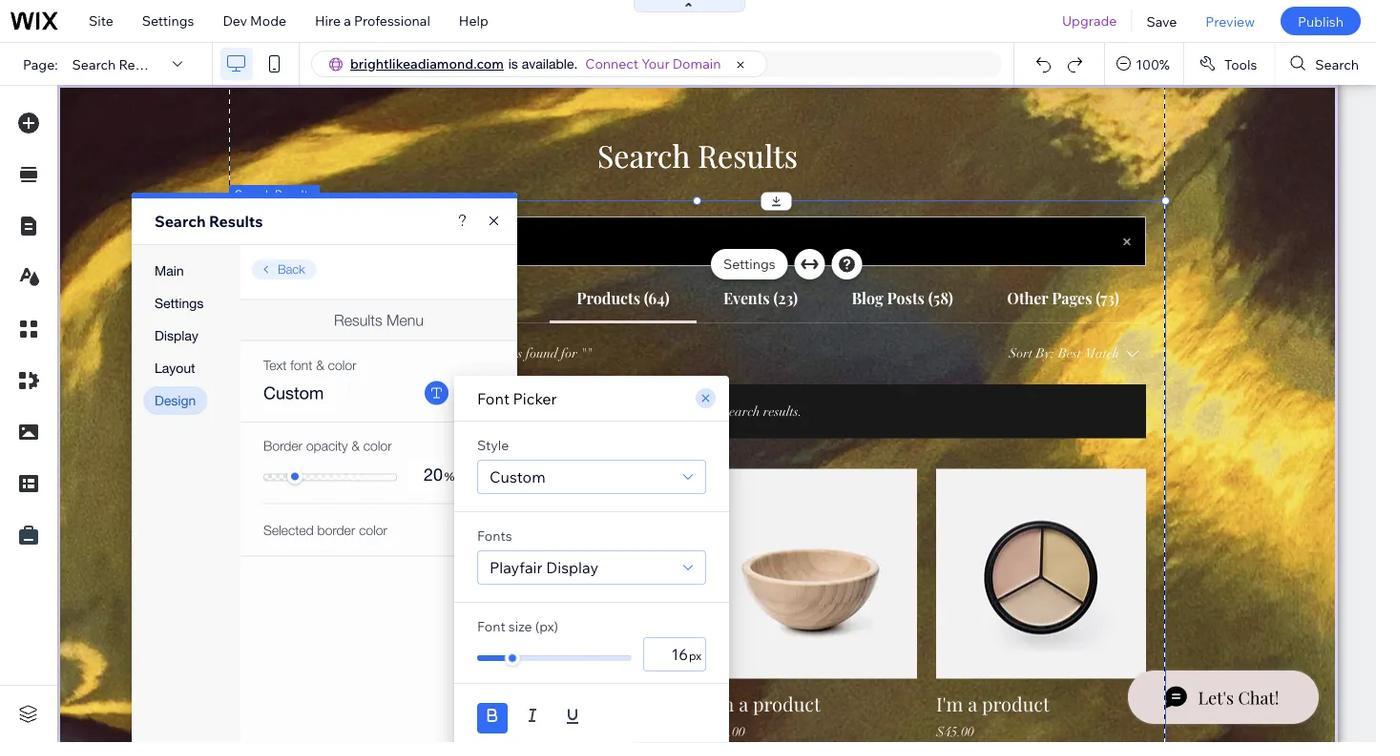 Task type: locate. For each thing, give the bounding box(es) containing it.
playfair display
[[490, 558, 599, 578]]

1 vertical spatial results
[[275, 187, 314, 201]]

0 vertical spatial search results
[[72, 56, 165, 72]]

100% button
[[1106, 43, 1184, 85]]

site
[[89, 12, 113, 29]]

1 horizontal spatial results
[[209, 212, 263, 231]]

save button
[[1133, 0, 1192, 42]]

1 font from the top
[[477, 389, 510, 408]]

search inside button
[[1316, 56, 1359, 72]]

a
[[344, 12, 351, 29]]

font
[[477, 389, 510, 408], [477, 619, 506, 635]]

is available. connect your domain
[[509, 55, 721, 72]]

0 vertical spatial settings
[[142, 12, 194, 29]]

settings
[[142, 12, 194, 29], [724, 256, 776, 273]]

custom
[[490, 468, 546, 487]]

0 vertical spatial font
[[477, 389, 510, 408]]

upgrade
[[1062, 12, 1117, 29]]

save
[[1147, 13, 1177, 29]]

dev mode
[[223, 12, 286, 29]]

1 horizontal spatial settings
[[724, 256, 776, 273]]

font left picker
[[477, 389, 510, 408]]

0 vertical spatial results
[[119, 56, 165, 72]]

1 vertical spatial settings
[[724, 256, 776, 273]]

1 vertical spatial search results
[[235, 187, 314, 201]]

2 font from the top
[[477, 619, 506, 635]]

search
[[72, 56, 116, 72], [1316, 56, 1359, 72], [235, 187, 272, 201], [155, 212, 206, 231]]

font left size
[[477, 619, 506, 635]]

font picker
[[477, 389, 557, 408]]

font size (px)
[[477, 619, 559, 635]]

results
[[119, 56, 165, 72], [275, 187, 314, 201], [209, 212, 263, 231]]

(px)
[[535, 619, 559, 635]]

is
[[509, 56, 518, 72]]

help
[[459, 12, 489, 29]]

0 horizontal spatial results
[[119, 56, 165, 72]]

domain
[[673, 55, 721, 72]]

preview
[[1206, 13, 1255, 29]]

1 vertical spatial font
[[477, 619, 506, 635]]

hire
[[315, 12, 341, 29]]

search results
[[72, 56, 165, 72], [235, 187, 314, 201], [155, 212, 263, 231]]

None text field
[[643, 638, 706, 672]]

2 horizontal spatial results
[[275, 187, 314, 201]]

2 vertical spatial results
[[209, 212, 263, 231]]

font for font picker
[[477, 389, 510, 408]]



Task type: describe. For each thing, give the bounding box(es) containing it.
tools
[[1225, 56, 1258, 72]]

tools button
[[1185, 43, 1275, 85]]

100%
[[1136, 56, 1170, 72]]

professional
[[354, 12, 430, 29]]

display
[[546, 558, 599, 578]]

your
[[642, 55, 670, 72]]

preview button
[[1192, 0, 1270, 42]]

picker
[[513, 389, 557, 408]]

connect
[[585, 55, 639, 72]]

publish button
[[1281, 7, 1361, 35]]

available.
[[522, 56, 578, 72]]

2 vertical spatial search results
[[155, 212, 263, 231]]

search button
[[1276, 43, 1377, 85]]

hire a professional
[[315, 12, 430, 29]]

publish
[[1298, 13, 1344, 29]]

playfair
[[490, 558, 543, 578]]

mode
[[250, 12, 286, 29]]

brightlikeadiamond.com
[[350, 55, 504, 72]]

dev
[[223, 12, 247, 29]]

fonts
[[477, 528, 512, 545]]

style
[[477, 437, 509, 454]]

size
[[509, 619, 532, 635]]

0 horizontal spatial settings
[[142, 12, 194, 29]]

font for font size (px)
[[477, 619, 506, 635]]



Task type: vqa. For each thing, say whether or not it's contained in the screenshot.
Fly in
no



